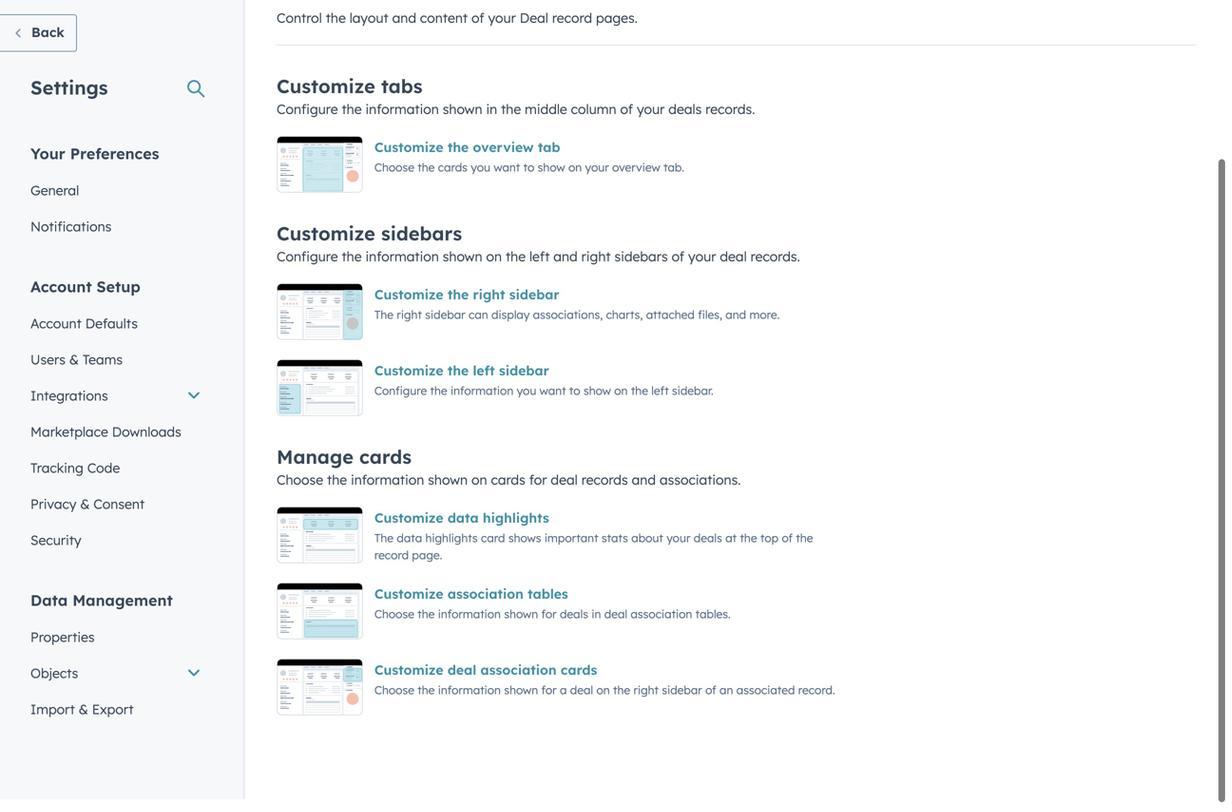 Task type: locate. For each thing, give the bounding box(es) containing it.
to inside customize the left sidebar configure the information you want to show on the left sidebar.
[[569, 388, 581, 403]]

sidebars
[[381, 226, 462, 250], [615, 253, 668, 270]]

choose
[[375, 165, 415, 179], [277, 476, 323, 493], [375, 612, 415, 626], [375, 688, 415, 702]]

deal down the customize association tables button
[[448, 667, 477, 683]]

1 vertical spatial account
[[30, 320, 82, 337]]

information
[[366, 106, 439, 122], [366, 253, 439, 270], [451, 388, 514, 403], [351, 476, 424, 493], [438, 612, 501, 626], [438, 688, 501, 702]]

0 vertical spatial account
[[30, 282, 92, 301]]

0 vertical spatial data
[[448, 514, 479, 531]]

sidebar left an
[[662, 688, 702, 702]]

association inside the customize deal association cards choose the information shown for a deal on the right sidebar of an associated record.
[[481, 667, 557, 683]]

data down 'manage cards choose the information shown on cards for deal records and associations.'
[[448, 514, 479, 531]]

0 vertical spatial deals
[[669, 106, 702, 122]]

1 horizontal spatial you
[[517, 388, 537, 403]]

the inside customize association tables choose the information shown for deals in deal association tables.
[[418, 612, 435, 626]]

privacy & consent link
[[19, 491, 213, 527]]

customize inside the customize deal association cards choose the information shown for a deal on the right sidebar of an associated record.
[[375, 667, 444, 683]]

2 vertical spatial for
[[542, 688, 557, 702]]

shown up customize the right sidebar button
[[443, 253, 483, 270]]

1 vertical spatial to
[[569, 388, 581, 403]]

users & teams link
[[19, 347, 213, 383]]

account up the account defaults
[[30, 282, 92, 301]]

information inside customize the left sidebar configure the information you want to show on the left sidebar.
[[451, 388, 514, 403]]

integrations
[[30, 392, 108, 409]]

the
[[326, 14, 346, 31], [342, 106, 362, 122], [501, 106, 521, 122], [448, 144, 469, 160], [418, 165, 435, 179], [342, 253, 362, 270], [506, 253, 526, 270], [448, 291, 469, 308], [448, 367, 469, 384], [430, 388, 448, 403], [631, 388, 648, 403], [327, 476, 347, 493], [740, 536, 757, 550], [796, 536, 813, 550], [418, 612, 435, 626], [418, 688, 435, 702], [613, 688, 631, 702]]

your down column
[[585, 165, 609, 179]]

an
[[720, 688, 734, 702]]

in
[[486, 106, 497, 122], [592, 612, 601, 626]]

&
[[69, 356, 79, 373], [80, 501, 90, 517], [79, 706, 88, 723]]

on down column
[[569, 165, 582, 179]]

left up customize the right sidebar the right sidebar can display associations, charts, attached files, and more.
[[530, 253, 550, 270]]

deal right a
[[570, 688, 593, 702]]

on for tab
[[569, 165, 582, 179]]

1 vertical spatial want
[[540, 388, 566, 403]]

on right a
[[597, 688, 610, 702]]

1 horizontal spatial want
[[540, 388, 566, 403]]

to down middle
[[524, 165, 535, 179]]

choose down manage
[[277, 476, 323, 493]]

manage cards choose the information shown on cards for deal records and associations.
[[277, 450, 741, 493]]

page.
[[412, 553, 443, 567]]

you down customize the overview tab button
[[471, 165, 491, 179]]

your right about
[[667, 536, 691, 550]]

right inside the customize deal association cards choose the information shown for a deal on the right sidebar of an associated record.
[[634, 688, 659, 702]]

of left an
[[706, 688, 717, 702]]

show
[[538, 165, 565, 179], [584, 388, 611, 403]]

the down customize the right sidebar button
[[375, 312, 394, 327]]

& for teams
[[69, 356, 79, 373]]

show for sidebar
[[584, 388, 611, 403]]

show for tab
[[538, 165, 565, 179]]

association down card on the bottom left of the page
[[448, 590, 524, 607]]

0 vertical spatial association
[[448, 590, 524, 607]]

1 vertical spatial you
[[517, 388, 537, 403]]

of right column
[[620, 106, 633, 122]]

notifications
[[30, 223, 112, 240]]

deals up 'tab.'
[[669, 106, 702, 122]]

show inside customize the left sidebar configure the information you want to show on the left sidebar.
[[584, 388, 611, 403]]

sidebar down display
[[499, 367, 549, 384]]

stats
[[602, 536, 628, 550]]

want down customize the overview tab button
[[494, 165, 520, 179]]

1 horizontal spatial overview
[[612, 165, 661, 179]]

2 the from the top
[[375, 536, 394, 550]]

on inside customize the overview tab choose the cards you want to show on your overview tab.
[[569, 165, 582, 179]]

for left a
[[542, 688, 557, 702]]

notifications link
[[19, 213, 213, 250]]

information down the customize association tables button
[[438, 612, 501, 626]]

shown for sidebars
[[443, 253, 483, 270]]

1 vertical spatial the
[[375, 536, 394, 550]]

you inside customize the overview tab choose the cards you want to show on your overview tab.
[[471, 165, 491, 179]]

1 vertical spatial deals
[[694, 536, 723, 550]]

1 horizontal spatial sidebars
[[615, 253, 668, 270]]

1 vertical spatial configure
[[277, 253, 338, 270]]

in up customize the overview tab button
[[486, 106, 497, 122]]

of right content on the top of page
[[472, 14, 485, 31]]

record inside customize data highlights the data highlights card shows important stats about your deals at the top of the record page.
[[375, 553, 409, 567]]

account
[[30, 282, 92, 301], [30, 320, 82, 337]]

general link
[[19, 177, 213, 213]]

shown down customize deal association cards button
[[504, 688, 538, 702]]

1 vertical spatial record
[[375, 553, 409, 567]]

information down customize the left sidebar button
[[451, 388, 514, 403]]

and inside customize the right sidebar the right sidebar can display associations, charts, attached files, and more.
[[726, 312, 747, 327]]

1 vertical spatial sidebars
[[615, 253, 668, 270]]

1 vertical spatial &
[[80, 501, 90, 517]]

association down customize association tables choose the information shown for deals in deal association tables.
[[481, 667, 557, 683]]

your inside customize tabs configure the information shown in the middle column of your deals records.
[[637, 106, 665, 122]]

in up the customize deal association cards choose the information shown for a deal on the right sidebar of an associated record.
[[592, 612, 601, 626]]

shown
[[443, 106, 483, 122], [443, 253, 483, 270], [428, 476, 468, 493], [504, 612, 538, 626], [504, 688, 538, 702]]

left inside customize sidebars configure the information shown on the left and right sidebars of your deal records.
[[530, 253, 550, 270]]

0 horizontal spatial to
[[524, 165, 535, 179]]

for down tables
[[542, 612, 557, 626]]

objects
[[30, 670, 78, 687]]

on inside the customize deal association cards choose the information shown for a deal on the right sidebar of an associated record.
[[597, 688, 610, 702]]

0 horizontal spatial record
[[375, 553, 409, 567]]

manage
[[277, 450, 354, 474]]

you inside customize the left sidebar configure the information you want to show on the left sidebar.
[[517, 388, 537, 403]]

and inside 'manage cards choose the information shown on cards for deal records and associations.'
[[632, 476, 656, 493]]

0 horizontal spatial you
[[471, 165, 491, 179]]

& right privacy at the left of page
[[80, 501, 90, 517]]

more.
[[750, 312, 780, 327]]

0 vertical spatial sidebars
[[381, 226, 462, 250]]

2 vertical spatial association
[[481, 667, 557, 683]]

& for consent
[[80, 501, 90, 517]]

1 horizontal spatial left
[[530, 253, 550, 270]]

users
[[30, 356, 66, 373]]

customize inside customize association tables choose the information shown for deals in deal association tables.
[[375, 590, 444, 607]]

want inside customize the left sidebar configure the information you want to show on the left sidebar.
[[540, 388, 566, 403]]

properties link
[[19, 624, 213, 660]]

deals inside customize tabs configure the information shown in the middle column of your deals records.
[[669, 106, 702, 122]]

customize sidebars configure the information shown on the left and right sidebars of your deal records.
[[277, 226, 800, 270]]

want for sidebar
[[540, 388, 566, 403]]

shown for cards
[[428, 476, 468, 493]]

want for tab
[[494, 165, 520, 179]]

the down customize data highlights button
[[375, 536, 394, 550]]

your preferences
[[30, 149, 159, 168]]

right left an
[[634, 688, 659, 702]]

customize for customize deal association cards choose the information shown for a deal on the right sidebar of an associated record.
[[375, 667, 444, 683]]

configure inside customize sidebars configure the information shown on the left and right sidebars of your deal records.
[[277, 253, 338, 270]]

shown up customize the overview tab button
[[443, 106, 483, 122]]

0 horizontal spatial want
[[494, 165, 520, 179]]

customize association tables button
[[375, 588, 568, 610]]

information up customize the right sidebar button
[[366, 253, 439, 270]]

sidebars up customize the right sidebar button
[[381, 226, 462, 250]]

the inside customize the right sidebar the right sidebar can display associations, charts, attached files, and more.
[[375, 312, 394, 327]]

cards up customize data highlights button
[[491, 476, 526, 493]]

tables
[[528, 590, 568, 607]]

1 horizontal spatial data
[[448, 514, 479, 531]]

customize inside customize the overview tab choose the cards you want to show on your overview tab.
[[375, 144, 444, 160]]

pages.
[[596, 14, 638, 31]]

& left export
[[79, 706, 88, 723]]

and right records on the bottom of the page
[[632, 476, 656, 493]]

deals inside customize association tables choose the information shown for deals in deal association tables.
[[560, 612, 589, 626]]

deal inside customize association tables choose the information shown for deals in deal association tables.
[[605, 612, 628, 626]]

deals
[[669, 106, 702, 122], [694, 536, 723, 550], [560, 612, 589, 626]]

1 vertical spatial show
[[584, 388, 611, 403]]

customize the left sidebar button
[[375, 364, 549, 387]]

cards down customize the overview tab button
[[438, 165, 468, 179]]

of inside customize tabs configure the information shown in the middle column of your deals records.
[[620, 106, 633, 122]]

cards up a
[[561, 667, 597, 683]]

your preferences element
[[19, 148, 213, 250]]

customize inside customize sidebars configure the information shown on the left and right sidebars of your deal records.
[[277, 226, 375, 250]]

shown inside customize association tables choose the information shown for deals in deal association tables.
[[504, 612, 538, 626]]

0 vertical spatial to
[[524, 165, 535, 179]]

for inside the customize deal association cards choose the information shown for a deal on the right sidebar of an associated record.
[[542, 688, 557, 702]]

of right top
[[782, 536, 793, 550]]

left down the 'can'
[[473, 367, 495, 384]]

tracking code
[[30, 465, 120, 481]]

records
[[582, 476, 628, 493]]

shown inside 'manage cards choose the information shown on cards for deal records and associations.'
[[428, 476, 468, 493]]

and right files,
[[726, 312, 747, 327]]

right
[[582, 253, 611, 270], [473, 291, 505, 308], [397, 312, 422, 327], [634, 688, 659, 702]]

1 vertical spatial highlights
[[426, 536, 478, 550]]

shown down tables
[[504, 612, 538, 626]]

for for deal
[[542, 688, 557, 702]]

1 horizontal spatial to
[[569, 388, 581, 403]]

1 vertical spatial data
[[397, 536, 422, 550]]

control
[[277, 14, 322, 31]]

to
[[524, 165, 535, 179], [569, 388, 581, 403]]

0 vertical spatial for
[[529, 476, 547, 493]]

configure for tabs
[[277, 106, 338, 122]]

show inside customize the overview tab choose the cards you want to show on your overview tab.
[[538, 165, 565, 179]]

choose down customize the overview tab button
[[375, 165, 415, 179]]

marketplace downloads link
[[19, 419, 213, 455]]

shows
[[509, 536, 541, 550]]

0 vertical spatial in
[[486, 106, 497, 122]]

want down associations,
[[540, 388, 566, 403]]

0 vertical spatial show
[[538, 165, 565, 179]]

& inside 'link'
[[79, 706, 88, 723]]

you down customize the left sidebar button
[[517, 388, 537, 403]]

0 vertical spatial left
[[530, 253, 550, 270]]

0 vertical spatial highlights
[[483, 514, 549, 531]]

customize inside customize tabs configure the information shown in the middle column of your deals records.
[[277, 79, 375, 103]]

on up customize the right sidebar button
[[486, 253, 502, 270]]

and right layout
[[392, 14, 416, 31]]

1 horizontal spatial record
[[552, 14, 592, 31]]

security
[[30, 537, 81, 553]]

customize data highlights the data highlights card shows important stats about your deals at the top of the record page.
[[375, 514, 813, 567]]

account up users
[[30, 320, 82, 337]]

customize inside customize data highlights the data highlights card shows important stats about your deals at the top of the record page.
[[375, 514, 444, 531]]

can
[[469, 312, 488, 327]]

right up customize the right sidebar the right sidebar can display associations, charts, attached files, and more.
[[582, 253, 611, 270]]

shown up customize data highlights button
[[428, 476, 468, 493]]

0 vertical spatial configure
[[277, 106, 338, 122]]

overview
[[473, 144, 534, 160], [612, 165, 661, 179]]

0 horizontal spatial left
[[473, 367, 495, 384]]

1 vertical spatial left
[[473, 367, 495, 384]]

0 vertical spatial &
[[69, 356, 79, 373]]

show down charts,
[[584, 388, 611, 403]]

1 vertical spatial association
[[631, 612, 693, 626]]

0 horizontal spatial show
[[538, 165, 565, 179]]

shown inside customize sidebars configure the information shown on the left and right sidebars of your deal records.
[[443, 253, 483, 270]]

0 vertical spatial the
[[375, 312, 394, 327]]

choose down customize deal association cards button
[[375, 688, 415, 702]]

of inside the customize deal association cards choose the information shown for a deal on the right sidebar of an associated record.
[[706, 688, 717, 702]]

on inside customize the left sidebar configure the information you want to show on the left sidebar.
[[615, 388, 628, 403]]

on up customize data highlights button
[[472, 476, 487, 493]]

deal up files,
[[720, 253, 747, 270]]

left left sidebar.
[[652, 388, 669, 403]]

your right column
[[637, 106, 665, 122]]

important
[[545, 536, 599, 550]]

association
[[448, 590, 524, 607], [631, 612, 693, 626], [481, 667, 557, 683]]

2 vertical spatial deals
[[560, 612, 589, 626]]

2 account from the top
[[30, 320, 82, 337]]

0 horizontal spatial overview
[[473, 144, 534, 160]]

customize
[[277, 79, 375, 103], [375, 144, 444, 160], [277, 226, 375, 250], [375, 291, 444, 308], [375, 367, 444, 384], [375, 514, 444, 531], [375, 590, 444, 607], [375, 667, 444, 683]]

data up page.
[[397, 536, 422, 550]]

sidebars up charts,
[[615, 253, 668, 270]]

configure
[[277, 106, 338, 122], [277, 253, 338, 270], [375, 388, 427, 403]]

data
[[30, 596, 68, 615]]

association left tables.
[[631, 612, 693, 626]]

deal left records on the bottom of the page
[[551, 476, 578, 493]]

2 vertical spatial configure
[[375, 388, 427, 403]]

highlights
[[483, 514, 549, 531], [426, 536, 478, 550]]

configure inside customize tabs configure the information shown in the middle column of your deals records.
[[277, 106, 338, 122]]

data management
[[30, 596, 173, 615]]

shown inside the customize deal association cards choose the information shown for a deal on the right sidebar of an associated record.
[[504, 688, 538, 702]]

1 vertical spatial for
[[542, 612, 557, 626]]

0 vertical spatial want
[[494, 165, 520, 179]]

& right users
[[69, 356, 79, 373]]

shown for tabs
[[443, 106, 483, 122]]

1 vertical spatial in
[[592, 612, 601, 626]]

tab.
[[664, 165, 685, 179]]

customize for customize association tables choose the information shown for deals in deal association tables.
[[375, 590, 444, 607]]

record left page.
[[375, 553, 409, 567]]

2 vertical spatial left
[[652, 388, 669, 403]]

general
[[30, 187, 79, 203]]

0 vertical spatial records.
[[706, 106, 755, 122]]

record right deal
[[552, 14, 592, 31]]

show down tab
[[538, 165, 565, 179]]

0 horizontal spatial sidebars
[[381, 226, 462, 250]]

customize inside customize the right sidebar the right sidebar can display associations, charts, attached files, and more.
[[375, 291, 444, 308]]

the inside 'manage cards choose the information shown on cards for deal records and associations.'
[[327, 476, 347, 493]]

and
[[392, 14, 416, 31], [554, 253, 578, 270], [726, 312, 747, 327], [632, 476, 656, 493]]

account for account setup
[[30, 282, 92, 301]]

shown inside customize tabs configure the information shown in the middle column of your deals records.
[[443, 106, 483, 122]]

0 horizontal spatial in
[[486, 106, 497, 122]]

want inside customize the overview tab choose the cards you want to show on your overview tab.
[[494, 165, 520, 179]]

overview left 'tab.'
[[612, 165, 661, 179]]

to down associations,
[[569, 388, 581, 403]]

your up files,
[[688, 253, 716, 270]]

customize deal association cards choose the information shown for a deal on the right sidebar of an associated record.
[[375, 667, 836, 702]]

highlights up shows
[[483, 514, 549, 531]]

highlights down customize data highlights button
[[426, 536, 478, 550]]

overview left tab
[[473, 144, 534, 160]]

and up customize the right sidebar the right sidebar can display associations, charts, attached files, and more.
[[554, 253, 578, 270]]

deals left at
[[694, 536, 723, 550]]

your
[[30, 149, 65, 168]]

1 vertical spatial records.
[[751, 253, 800, 270]]

deals down tables
[[560, 612, 589, 626]]

of
[[472, 14, 485, 31], [620, 106, 633, 122], [672, 253, 685, 270], [782, 536, 793, 550], [706, 688, 717, 702]]

integrations button
[[19, 383, 213, 419]]

privacy & consent
[[30, 501, 145, 517]]

tracking code link
[[19, 455, 213, 491]]

1 horizontal spatial highlights
[[483, 514, 549, 531]]

1 the from the top
[[375, 312, 394, 327]]

deal up the customize deal association cards choose the information shown for a deal on the right sidebar of an associated record.
[[605, 612, 628, 626]]

1 account from the top
[[30, 282, 92, 301]]

for for cards
[[529, 476, 547, 493]]

information down 'tabs'
[[366, 106, 439, 122]]

0 vertical spatial overview
[[473, 144, 534, 160]]

deals inside customize data highlights the data highlights card shows important stats about your deals at the top of the record page.
[[694, 536, 723, 550]]

the inside customize data highlights the data highlights card shows important stats about your deals at the top of the record page.
[[375, 536, 394, 550]]

0 vertical spatial you
[[471, 165, 491, 179]]

teams
[[83, 356, 123, 373]]

choose down page.
[[375, 612, 415, 626]]

1 horizontal spatial show
[[584, 388, 611, 403]]

0 horizontal spatial highlights
[[426, 536, 478, 550]]

for inside 'manage cards choose the information shown on cards for deal records and associations.'
[[529, 476, 547, 493]]

on
[[569, 165, 582, 179], [486, 253, 502, 270], [615, 388, 628, 403], [472, 476, 487, 493], [597, 688, 610, 702]]

to inside customize the overview tab choose the cards you want to show on your overview tab.
[[524, 165, 535, 179]]

1 horizontal spatial in
[[592, 612, 601, 626]]

left
[[530, 253, 550, 270], [473, 367, 495, 384], [652, 388, 669, 403]]

information down manage
[[351, 476, 424, 493]]

information down customize deal association cards button
[[438, 688, 501, 702]]

information inside customize tabs configure the information shown in the middle column of your deals records.
[[366, 106, 439, 122]]

for inside customize association tables choose the information shown for deals in deal association tables.
[[542, 612, 557, 626]]

account for account defaults
[[30, 320, 82, 337]]

of up attached
[[672, 253, 685, 270]]

tab
[[538, 144, 561, 160]]

at
[[726, 536, 737, 550]]

sidebar
[[509, 291, 560, 308], [425, 312, 466, 327], [499, 367, 549, 384], [662, 688, 702, 702]]

customize inside customize the left sidebar configure the information you want to show on the left sidebar.
[[375, 367, 444, 384]]

customize the overview tab choose the cards you want to show on your overview tab.
[[375, 144, 685, 179]]

2 vertical spatial &
[[79, 706, 88, 723]]

records.
[[706, 106, 755, 122], [751, 253, 800, 270]]

on left sidebar.
[[615, 388, 628, 403]]

cards
[[438, 165, 468, 179], [359, 450, 412, 474], [491, 476, 526, 493], [561, 667, 597, 683]]

for up shows
[[529, 476, 547, 493]]



Task type: describe. For each thing, give the bounding box(es) containing it.
attached
[[646, 312, 695, 327]]

2 horizontal spatial left
[[652, 388, 669, 403]]

import & export
[[30, 706, 134, 723]]

marketplace downloads
[[30, 428, 181, 445]]

customize the right sidebar the right sidebar can display associations, charts, attached files, and more.
[[375, 291, 780, 327]]

your inside customize sidebars configure the information shown on the left and right sidebars of your deal records.
[[688, 253, 716, 270]]

to for sidebar
[[569, 388, 581, 403]]

export
[[92, 706, 134, 723]]

back
[[31, 29, 65, 45]]

customize the right sidebar button
[[375, 288, 560, 311]]

you for overview
[[471, 165, 491, 179]]

setup
[[97, 282, 141, 301]]

deal inside customize sidebars configure the information shown on the left and right sidebars of your deal records.
[[720, 253, 747, 270]]

account setup
[[30, 282, 141, 301]]

customize for customize data highlights the data highlights card shows important stats about your deals at the top of the record page.
[[375, 514, 444, 531]]

choose inside customize association tables choose the information shown for deals in deal association tables.
[[375, 612, 415, 626]]

customize data highlights button
[[375, 512, 549, 534]]

configure for sidebars
[[277, 253, 338, 270]]

choose inside the customize deal association cards choose the information shown for a deal on the right sidebar of an associated record.
[[375, 688, 415, 702]]

deal
[[520, 14, 549, 31]]

sidebar inside customize the left sidebar configure the information you want to show on the left sidebar.
[[499, 367, 549, 384]]

customize the overview tab button
[[375, 141, 561, 164]]

cards inside customize the overview tab choose the cards you want to show on your overview tab.
[[438, 165, 468, 179]]

data management element
[[19, 595, 213, 769]]

deal inside 'manage cards choose the information shown on cards for deal records and associations.'
[[551, 476, 578, 493]]

middle
[[525, 106, 567, 122]]

sidebar up display
[[509, 291, 560, 308]]

customize for customize the left sidebar configure the information you want to show on the left sidebar.
[[375, 367, 444, 384]]

consent
[[93, 501, 145, 517]]

content
[[420, 14, 468, 31]]

deals for data
[[694, 536, 723, 550]]

files,
[[698, 312, 723, 327]]

your inside customize data highlights the data highlights card shows important stats about your deals at the top of the record page.
[[667, 536, 691, 550]]

security link
[[19, 527, 213, 563]]

display
[[492, 312, 530, 327]]

right down customize the right sidebar button
[[397, 312, 422, 327]]

information inside the customize deal association cards choose the information shown for a deal on the right sidebar of an associated record.
[[438, 688, 501, 702]]

marketplace
[[30, 428, 108, 445]]

users & teams
[[30, 356, 123, 373]]

right inside customize sidebars configure the information shown on the left and right sidebars of your deal records.
[[582, 253, 611, 270]]

you for left
[[517, 388, 537, 403]]

tabs
[[381, 79, 423, 103]]

the inside customize the right sidebar the right sidebar can display associations, charts, attached files, and more.
[[448, 291, 469, 308]]

import
[[30, 706, 75, 723]]

sidebar down customize the right sidebar button
[[425, 312, 466, 327]]

customize deal association cards button
[[375, 664, 597, 687]]

in inside customize tabs configure the information shown in the middle column of your deals records.
[[486, 106, 497, 122]]

control the layout and content of your deal record pages.
[[277, 14, 638, 31]]

settings
[[30, 80, 108, 104]]

account defaults link
[[19, 310, 213, 347]]

of inside customize sidebars configure the information shown on the left and right sidebars of your deal records.
[[672, 253, 685, 270]]

on for cards
[[597, 688, 610, 702]]

on inside 'manage cards choose the information shown on cards for deal records and associations.'
[[472, 476, 487, 493]]

record.
[[799, 688, 836, 702]]

customize for customize the overview tab choose the cards you want to show on your overview tab.
[[375, 144, 444, 160]]

charts,
[[606, 312, 643, 327]]

card
[[481, 536, 505, 550]]

column
[[571, 106, 617, 122]]

of inside customize data highlights the data highlights card shows important stats about your deals at the top of the record page.
[[782, 536, 793, 550]]

objects button
[[19, 660, 213, 697]]

1 vertical spatial overview
[[612, 165, 661, 179]]

deals for tabs
[[669, 106, 702, 122]]

account defaults
[[30, 320, 138, 337]]

in inside customize association tables choose the information shown for deals in deal association tables.
[[592, 612, 601, 626]]

associations,
[[533, 312, 603, 327]]

customize for customize sidebars configure the information shown on the left and right sidebars of your deal records.
[[277, 226, 375, 250]]

customize the left sidebar configure the information you want to show on the left sidebar.
[[375, 367, 714, 403]]

preferences
[[70, 149, 159, 168]]

associated
[[737, 688, 795, 702]]

a
[[560, 688, 567, 702]]

0 vertical spatial record
[[552, 14, 592, 31]]

customize tabs configure the information shown in the middle column of your deals records.
[[277, 79, 755, 122]]

information inside customize association tables choose the information shown for deals in deal association tables.
[[438, 612, 501, 626]]

associations.
[[660, 476, 741, 493]]

configure inside customize the left sidebar configure the information you want to show on the left sidebar.
[[375, 388, 427, 403]]

records. inside customize tabs configure the information shown in the middle column of your deals records.
[[706, 106, 755, 122]]

choose inside customize the overview tab choose the cards you want to show on your overview tab.
[[375, 165, 415, 179]]

top
[[761, 536, 779, 550]]

sidebar.
[[672, 388, 714, 403]]

right up the 'can'
[[473, 291, 505, 308]]

choose inside 'manage cards choose the information shown on cards for deal records and associations.'
[[277, 476, 323, 493]]

0 horizontal spatial data
[[397, 536, 422, 550]]

tables.
[[696, 612, 731, 626]]

records. inside customize sidebars configure the information shown on the left and right sidebars of your deal records.
[[751, 253, 800, 270]]

your inside customize the overview tab choose the cards you want to show on your overview tab.
[[585, 165, 609, 179]]

customize association tables choose the information shown for deals in deal association tables.
[[375, 590, 731, 626]]

code
[[87, 465, 120, 481]]

cards right manage
[[359, 450, 412, 474]]

customize for customize tabs configure the information shown in the middle column of your deals records.
[[277, 79, 375, 103]]

on for sidebar
[[615, 388, 628, 403]]

sidebar inside the customize deal association cards choose the information shown for a deal on the right sidebar of an associated record.
[[662, 688, 702, 702]]

on inside customize sidebars configure the information shown on the left and right sidebars of your deal records.
[[486, 253, 502, 270]]

downloads
[[112, 428, 181, 445]]

privacy
[[30, 501, 76, 517]]

about
[[632, 536, 664, 550]]

information inside 'manage cards choose the information shown on cards for deal records and associations.'
[[351, 476, 424, 493]]

properties
[[30, 634, 95, 650]]

management
[[72, 596, 173, 615]]

and inside customize sidebars configure the information shown on the left and right sidebars of your deal records.
[[554, 253, 578, 270]]

& for export
[[79, 706, 88, 723]]

to for tab
[[524, 165, 535, 179]]

your left deal
[[488, 14, 516, 31]]

customize for customize the right sidebar the right sidebar can display associations, charts, attached files, and more.
[[375, 291, 444, 308]]

account setup element
[[19, 281, 213, 563]]

tracking
[[30, 465, 83, 481]]

cards inside the customize deal association cards choose the information shown for a deal on the right sidebar of an associated record.
[[561, 667, 597, 683]]

layout
[[350, 14, 389, 31]]

information inside customize sidebars configure the information shown on the left and right sidebars of your deal records.
[[366, 253, 439, 270]]

defaults
[[85, 320, 138, 337]]

import & export link
[[19, 697, 213, 733]]

back link
[[0, 19, 77, 57]]



Task type: vqa. For each thing, say whether or not it's contained in the screenshot.
the Music popup button
no



